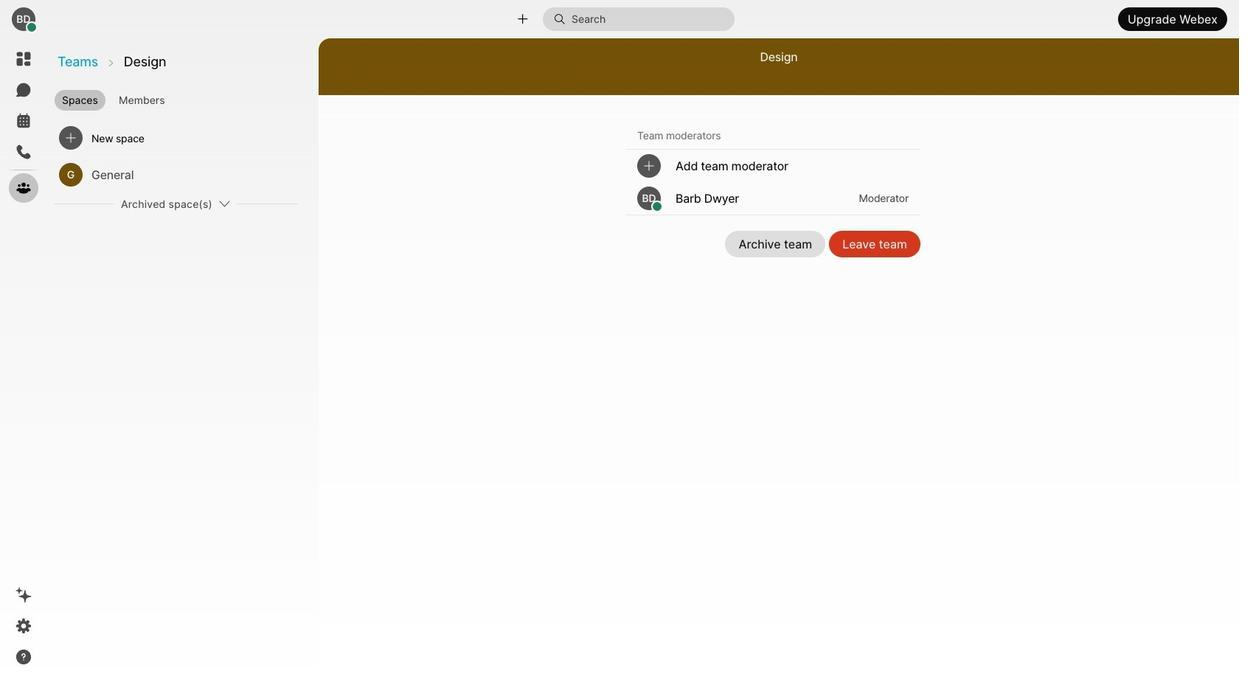 Task type: vqa. For each thing, say whether or not it's contained in the screenshot.
the two hands high fiving Image
no



Task type: locate. For each thing, give the bounding box(es) containing it.
barb dwyer list item
[[626, 182, 921, 215]]

tab list
[[52, 84, 317, 112]]

list item
[[53, 120, 298, 156]]

general list item
[[53, 156, 298, 193]]

webex tab list
[[9, 44, 38, 203]]

team moderators list
[[626, 150, 921, 215]]

navigation
[[0, 38, 47, 685]]



Task type: describe. For each thing, give the bounding box(es) containing it.
add team moderator list item
[[626, 150, 921, 182]]

arrow down_16 image
[[218, 198, 230, 210]]



